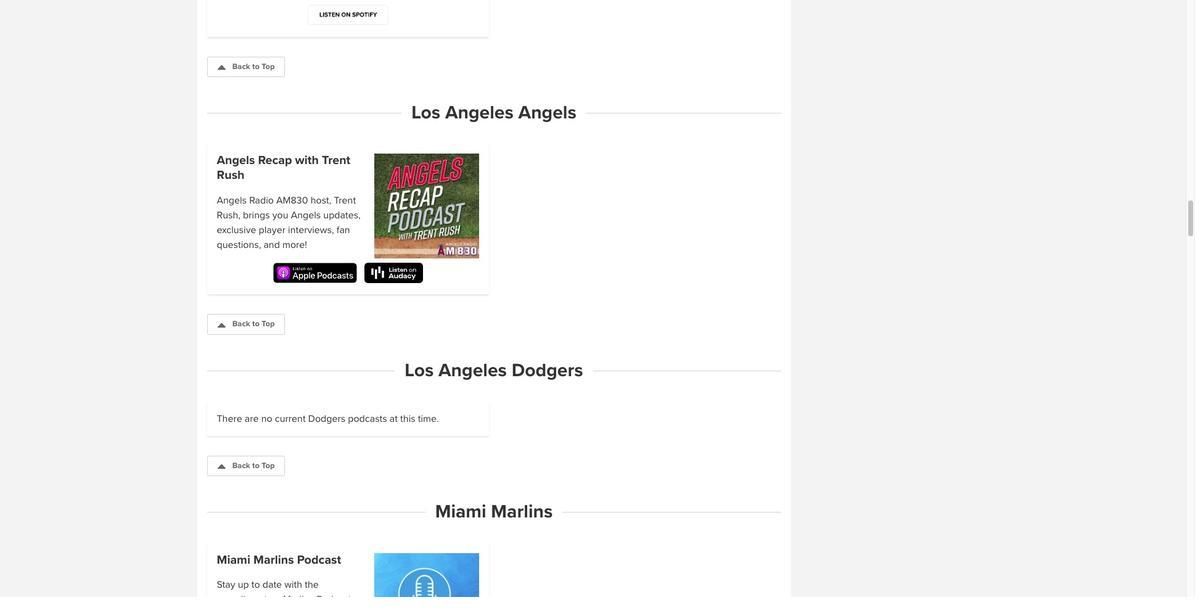 Task type: locate. For each thing, give the bounding box(es) containing it.
1 vertical spatial marlins
[[254, 553, 294, 567]]

los
[[412, 101, 441, 124], [405, 359, 434, 382]]

angels inside angels recap with trent rush
[[217, 153, 255, 168]]

back to top link
[[207, 57, 285, 77], [207, 314, 285, 335], [207, 456, 285, 477]]

am830
[[276, 194, 308, 206]]

1 vertical spatial back to top link
[[207, 314, 285, 335]]

0 vertical spatial dodgers
[[512, 359, 583, 382]]

trent inside angels radio am830 host, trent rush, brings you angels updates, exclusive player interviews, fan questions, and more!
[[334, 194, 356, 206]]

3 back to top button from the top
[[207, 456, 285, 477]]

back to top button for los angeles dodgers
[[207, 456, 285, 477]]

3 back from the top
[[232, 461, 250, 471]]

0 vertical spatial back to top link
[[207, 57, 285, 77]]

complimentary
[[217, 594, 281, 597]]

to inside stay up to date with the complimentary marlins podcasts
[[252, 579, 260, 591]]

back for los angeles dodgers
[[232, 461, 250, 471]]

marlins for miami marlins
[[491, 501, 553, 523]]

with right recap
[[295, 153, 319, 168]]

2 vertical spatial marlins
[[283, 594, 314, 597]]

at
[[390, 413, 398, 425]]

2 top from the top
[[262, 319, 275, 329]]

miami
[[435, 501, 487, 523], [217, 553, 250, 567]]

rush,
[[217, 209, 241, 221]]

2 vertical spatial back to top button
[[207, 456, 285, 477]]

1 vertical spatial miami
[[217, 553, 250, 567]]

and
[[264, 239, 280, 251]]

0 vertical spatial arrow up image
[[217, 64, 225, 72]]

recap
[[258, 153, 292, 168]]

0 vertical spatial angeles
[[445, 101, 514, 124]]

current
[[275, 413, 306, 425]]

1 back to top button from the top
[[207, 57, 285, 77]]

miami for miami marlins
[[435, 501, 487, 523]]

3 arrow up image from the top
[[217, 463, 225, 471]]

1 vertical spatial trent
[[334, 194, 356, 206]]

0 horizontal spatial dodgers
[[308, 413, 346, 425]]

with left the
[[285, 579, 302, 591]]

los angeles angels
[[412, 101, 577, 124]]

with inside stay up to date with the complimentary marlins podcasts
[[285, 579, 302, 591]]

1 vertical spatial back to top
[[232, 319, 275, 329]]

date
[[263, 579, 282, 591]]

2 vertical spatial back to top link
[[207, 456, 285, 477]]

top
[[262, 61, 275, 71], [262, 319, 275, 329], [262, 461, 275, 471]]

1 horizontal spatial miami
[[435, 501, 487, 523]]

miami marlins podcast
[[217, 553, 341, 567]]

los angeles dodgers
[[405, 359, 583, 382]]

angeles
[[445, 101, 514, 124], [439, 359, 507, 382]]

los for los angeles angels
[[412, 101, 441, 124]]

1 vertical spatial los
[[405, 359, 434, 382]]

2 back from the top
[[232, 319, 250, 329]]

miami marlins
[[435, 501, 553, 523]]

back to top
[[232, 61, 275, 71], [232, 319, 275, 329], [232, 461, 275, 471]]

radio
[[249, 194, 274, 206]]

3 top from the top
[[262, 461, 275, 471]]

1 vertical spatial top
[[262, 319, 275, 329]]

angeles for angels
[[445, 101, 514, 124]]

2 back to top button from the top
[[207, 314, 285, 335]]

1 top from the top
[[262, 61, 275, 71]]

with inside angels recap with trent rush
[[295, 153, 319, 168]]

arrow up image for los angeles dodgers
[[217, 463, 225, 471]]

2 arrow up image from the top
[[217, 321, 225, 329]]

los for los angeles dodgers
[[405, 359, 434, 382]]

host,
[[311, 194, 332, 206]]

1 vertical spatial back to top button
[[207, 314, 285, 335]]

back
[[232, 61, 250, 71], [232, 319, 250, 329], [232, 461, 250, 471]]

3 back to top from the top
[[232, 461, 275, 471]]

2 vertical spatial arrow up image
[[217, 463, 225, 471]]

dodgers
[[512, 359, 583, 382], [308, 413, 346, 425]]

to for los angeles dodgers's back to top link
[[252, 461, 260, 471]]

0 vertical spatial trent
[[322, 153, 351, 168]]

0 vertical spatial with
[[295, 153, 319, 168]]

1 vertical spatial with
[[285, 579, 302, 591]]

1 vertical spatial angeles
[[439, 359, 507, 382]]

0 vertical spatial miami
[[435, 501, 487, 523]]

marlins
[[491, 501, 553, 523], [254, 553, 294, 567], [283, 594, 314, 597]]

0 vertical spatial marlins
[[491, 501, 553, 523]]

arrow up image
[[217, 64, 225, 72], [217, 321, 225, 329], [217, 463, 225, 471]]

1 horizontal spatial dodgers
[[512, 359, 583, 382]]

2 back to top from the top
[[232, 319, 275, 329]]

1 vertical spatial dodgers
[[308, 413, 346, 425]]

trent up updates,
[[334, 194, 356, 206]]

more!
[[283, 239, 307, 251]]

2 vertical spatial top
[[262, 461, 275, 471]]

2 vertical spatial back
[[232, 461, 250, 471]]

trent up 'host,'
[[322, 153, 351, 168]]

1 vertical spatial arrow up image
[[217, 321, 225, 329]]

2 back to top link from the top
[[207, 314, 285, 335]]

0 horizontal spatial miami
[[217, 553, 250, 567]]

0 vertical spatial back to top button
[[207, 57, 285, 77]]

0 vertical spatial back to top
[[232, 61, 275, 71]]

player
[[259, 224, 286, 236]]

0 vertical spatial top
[[262, 61, 275, 71]]

trent
[[322, 153, 351, 168], [334, 194, 356, 206]]

0 vertical spatial los
[[412, 101, 441, 124]]

1 vertical spatial back
[[232, 319, 250, 329]]

2 vertical spatial back to top
[[232, 461, 275, 471]]

with
[[295, 153, 319, 168], [285, 579, 302, 591]]

to
[[252, 61, 260, 71], [252, 319, 260, 329], [252, 461, 260, 471], [252, 579, 260, 591]]

back to top button
[[207, 57, 285, 77], [207, 314, 285, 335], [207, 456, 285, 477]]

3 back to top link from the top
[[207, 456, 285, 477]]

angels
[[519, 101, 577, 124], [217, 153, 255, 168], [217, 194, 247, 206], [291, 209, 321, 221]]

miami for miami marlins podcast
[[217, 553, 250, 567]]

0 vertical spatial back
[[232, 61, 250, 71]]



Task type: describe. For each thing, give the bounding box(es) containing it.
back to top button for los angeles angels
[[207, 314, 285, 335]]

time.
[[418, 413, 439, 425]]

angeles for dodgers
[[439, 359, 507, 382]]

interviews,
[[288, 224, 334, 236]]

back for los angeles angels
[[232, 319, 250, 329]]

are
[[245, 413, 259, 425]]

1 back to top link from the top
[[207, 57, 285, 77]]

podcast
[[297, 553, 341, 567]]

rush
[[217, 168, 245, 183]]

up
[[238, 579, 249, 591]]

angels recap with trent rush
[[217, 153, 351, 183]]

top for los angeles angels
[[262, 319, 275, 329]]

back to top link for los angeles angels
[[207, 314, 285, 335]]

marlins inside stay up to date with the complimentary marlins podcasts
[[283, 594, 314, 597]]

brings
[[243, 209, 270, 221]]

1 back from the top
[[232, 61, 250, 71]]

podcasts
[[348, 413, 387, 425]]

stay up to date with the complimentary marlins podcasts
[[217, 579, 358, 597]]

back to top link for los angeles dodgers
[[207, 456, 285, 477]]

back to top for los angeles dodgers
[[232, 461, 275, 471]]

1 back to top from the top
[[232, 61, 275, 71]]

exclusive
[[217, 224, 256, 236]]

to for back to top link related to los angeles angels
[[252, 319, 260, 329]]

trent inside angels recap with trent rush
[[322, 153, 351, 168]]

angels radio am830 host, trent rush, brings you angels updates, exclusive player interviews, fan questions, and more!
[[217, 194, 361, 251]]

top for los angeles dodgers
[[262, 461, 275, 471]]

the
[[305, 579, 319, 591]]

no
[[261, 413, 272, 425]]

stay
[[217, 579, 235, 591]]

1 arrow up image from the top
[[217, 64, 225, 72]]

fan
[[337, 224, 350, 236]]

updates,
[[323, 209, 361, 221]]

there
[[217, 413, 242, 425]]

to for first back to top link
[[252, 61, 260, 71]]

this
[[400, 413, 416, 425]]

arrow up image for los angeles angels
[[217, 321, 225, 329]]

there are no current dodgers podcasts at this time.
[[217, 413, 439, 425]]

marlins for miami marlins podcast
[[254, 553, 294, 567]]

questions,
[[217, 239, 261, 251]]

you
[[273, 209, 288, 221]]

back to top for los angeles angels
[[232, 319, 275, 329]]



Task type: vqa. For each thing, say whether or not it's contained in the screenshot.
middle "BACK TO TOP" link
yes



